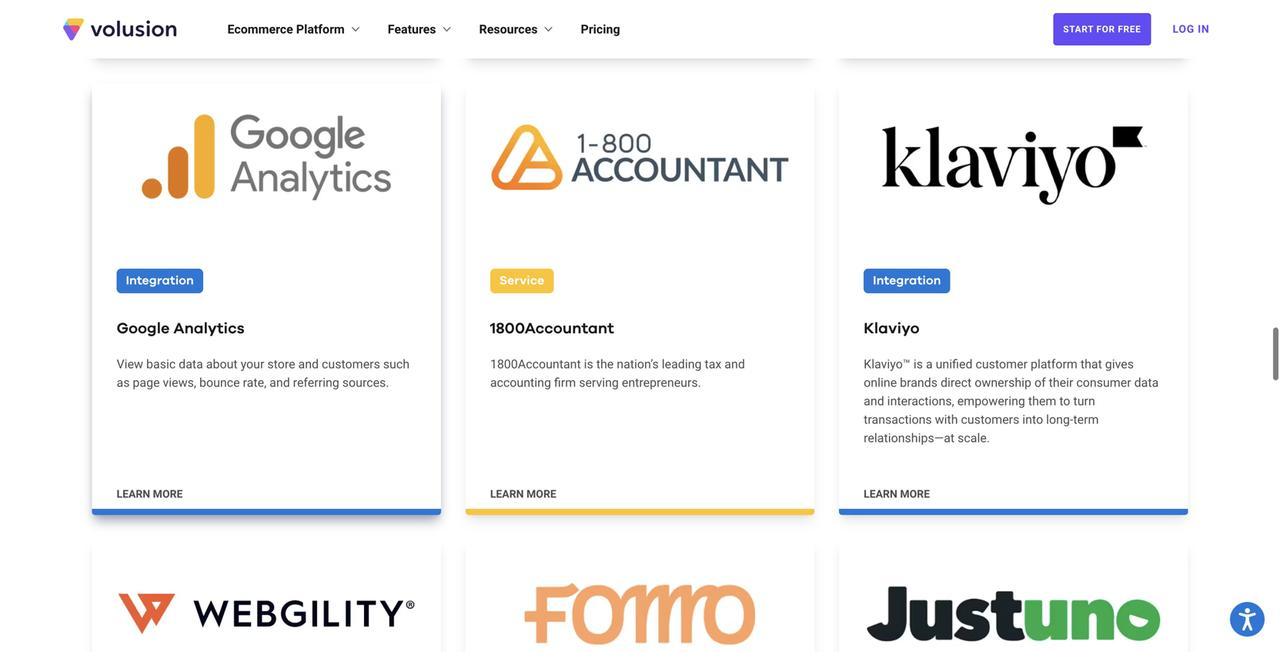 Task type: vqa. For each thing, say whether or not it's contained in the screenshot.
CONNECT
no



Task type: locate. For each thing, give the bounding box(es) containing it.
learn more button for 1800accountant
[[490, 487, 557, 502]]

0 vertical spatial customers
[[322, 357, 380, 371]]

0 vertical spatial data
[[179, 357, 203, 371]]

is
[[584, 357, 594, 371], [914, 357, 923, 372]]

to
[[1060, 394, 1071, 409]]

more for google analytics
[[153, 488, 183, 501]]

learn
[[117, 31, 150, 44], [490, 31, 524, 44], [117, 488, 150, 501], [490, 488, 524, 501], [864, 488, 898, 501]]

data
[[179, 357, 203, 371], [1135, 375, 1159, 390]]

relationships—at
[[864, 431, 955, 446]]

integration
[[126, 275, 194, 287], [873, 275, 941, 287]]

features button
[[388, 20, 455, 39]]

data inside 'view basic data about your store and customers such as page views, bounce rate, and referring sources.'
[[179, 357, 203, 371]]

customers inside klaviyo™ is a unified customer platform that gives online brands direct ownership of their consumer data and interactions, empowering them to turn transactions with customers into long-term relationships—at scale.
[[961, 412, 1020, 427]]

customers down empowering
[[961, 412, 1020, 427]]

integration up google
[[126, 275, 194, 287]]

learn more button
[[117, 30, 183, 45], [490, 30, 557, 45], [117, 487, 183, 502], [490, 487, 557, 502], [864, 487, 930, 502]]

1 horizontal spatial data
[[1135, 375, 1159, 390]]

firm
[[554, 375, 576, 390]]

into
[[1023, 412, 1044, 427]]

views,
[[163, 375, 196, 390]]

such
[[383, 357, 410, 371]]

1 horizontal spatial integration
[[873, 275, 941, 287]]

learn more
[[117, 31, 183, 44], [490, 31, 557, 44], [117, 488, 183, 501], [490, 488, 557, 501], [864, 488, 930, 501]]

is left the
[[584, 357, 594, 371]]

unified
[[936, 357, 973, 372]]

resources button
[[479, 20, 556, 39]]

is inside klaviyo™ is a unified customer platform that gives online brands direct ownership of their consumer data and interactions, empowering them to turn transactions with customers into long-term relationships—at scale.
[[914, 357, 923, 372]]

long-
[[1047, 412, 1074, 427]]

more
[[153, 31, 183, 44], [527, 31, 557, 44], [153, 488, 183, 501], [527, 488, 557, 501], [900, 488, 930, 501]]

with
[[935, 412, 958, 427]]

2 is from the left
[[914, 357, 923, 372]]

start for free
[[1064, 24, 1142, 35]]

customers
[[322, 357, 380, 371], [961, 412, 1020, 427]]

0 horizontal spatial integration
[[126, 275, 194, 287]]

1 horizontal spatial is
[[914, 357, 923, 372]]

google
[[117, 321, 170, 336]]

resources
[[479, 22, 538, 37]]

2 1800accountant from the top
[[490, 357, 581, 371]]

more for klaviyo
[[900, 488, 930, 501]]

open accessibe: accessibility options, statement and help image
[[1239, 608, 1256, 631]]

1 vertical spatial 1800accountant
[[490, 357, 581, 371]]

data right the consumer
[[1135, 375, 1159, 390]]

is left a
[[914, 357, 923, 372]]

1 vertical spatial data
[[1135, 375, 1159, 390]]

view
[[117, 357, 143, 371]]

1 1800accountant from the top
[[490, 321, 614, 336]]

about
[[206, 357, 238, 371]]

is for 1800accountant
[[584, 357, 594, 371]]

nation's
[[617, 357, 659, 371]]

quickbooks desktop connector by webgility image
[[92, 540, 441, 652]]

1 vertical spatial customers
[[961, 412, 1020, 427]]

1800accountant up accounting
[[490, 357, 581, 371]]

and down online
[[864, 394, 885, 409]]

brands
[[900, 375, 938, 390]]

customers up sources.
[[322, 357, 380, 371]]

1800accountant inside 1800accountant is the nation's leading tax and accounting firm serving entrepreneurs.
[[490, 357, 581, 371]]

0 horizontal spatial customers
[[322, 357, 380, 371]]

store
[[268, 357, 295, 371]]

empowering
[[958, 394, 1026, 409]]

1 horizontal spatial customers
[[961, 412, 1020, 427]]

bounce
[[199, 375, 240, 390]]

1 is from the left
[[584, 357, 594, 371]]

and up 'referring'
[[298, 357, 319, 371]]

ecommerce
[[228, 22, 293, 37]]

0 horizontal spatial is
[[584, 357, 594, 371]]

that
[[1081, 357, 1103, 372]]

transactions
[[864, 412, 932, 427]]

integration up klaviyo
[[873, 275, 941, 287]]

accounting
[[490, 375, 551, 390]]

0 horizontal spatial data
[[179, 357, 203, 371]]

pricing
[[581, 22, 620, 37]]

them
[[1029, 394, 1057, 409]]

log
[[1173, 23, 1195, 35]]

0 vertical spatial 1800accountant
[[490, 321, 614, 336]]

fomo image
[[466, 540, 815, 652]]

data up 'views,'
[[179, 357, 203, 371]]

1800accountant up firm
[[490, 321, 614, 336]]

analytics
[[174, 321, 245, 336]]

1800accountant for 1800accountant is the nation's leading tax and accounting firm serving entrepreneurs.
[[490, 357, 581, 371]]

and
[[298, 357, 319, 371], [725, 357, 745, 371], [270, 375, 290, 390], [864, 394, 885, 409]]

tax
[[705, 357, 722, 371]]

page
[[133, 375, 160, 390]]

and right "tax"
[[725, 357, 745, 371]]

and inside 1800accountant is the nation's leading tax and accounting firm serving entrepreneurs.
[[725, 357, 745, 371]]

as
[[117, 375, 130, 390]]

is inside 1800accountant is the nation's leading tax and accounting firm serving entrepreneurs.
[[584, 357, 594, 371]]

log in
[[1173, 23, 1210, 35]]

rate,
[[243, 375, 267, 390]]

view basic data about your store and customers such as page views, bounce rate, and referring sources.
[[117, 357, 410, 390]]

direct
[[941, 375, 972, 390]]

klaviyo image
[[839, 83, 1189, 232]]

learn for google analytics
[[117, 488, 150, 501]]

for
[[1097, 24, 1116, 35]]

ecommerce platform button
[[228, 20, 363, 39]]

1800accountant
[[490, 321, 614, 336], [490, 357, 581, 371]]



Task type: describe. For each thing, give the bounding box(es) containing it.
sources.
[[342, 375, 389, 390]]

pricing link
[[581, 20, 620, 39]]

data inside klaviyo™ is a unified customer platform that gives online brands direct ownership of their consumer data and interactions, empowering them to turn transactions with customers into long-term relationships—at scale.
[[1135, 375, 1159, 390]]

google analytics
[[117, 321, 245, 336]]

customer
[[976, 357, 1028, 372]]

and down store
[[270, 375, 290, 390]]

integration for klaviyo
[[873, 275, 941, 287]]

entrepreneurs.
[[622, 375, 701, 390]]

of
[[1035, 375, 1046, 390]]

turn
[[1074, 394, 1096, 409]]

klaviyo™
[[864, 357, 911, 372]]

more for 1800accountant
[[527, 488, 557, 501]]

a
[[926, 357, 933, 372]]

gives
[[1106, 357, 1134, 372]]

and inside klaviyo™ is a unified customer platform that gives online brands direct ownership of their consumer data and interactions, empowering them to turn transactions with customers into long-term relationships—at scale.
[[864, 394, 885, 409]]

platform
[[296, 22, 345, 37]]

interactions,
[[888, 394, 955, 409]]

start for free link
[[1054, 13, 1152, 45]]

justuno image
[[839, 540, 1189, 652]]

serving
[[579, 375, 619, 390]]

klaviyo™ is a unified customer platform that gives online brands direct ownership of their consumer data and interactions, empowering them to turn transactions with customers into long-term relationships—at scale.
[[864, 357, 1159, 446]]

their
[[1049, 375, 1074, 390]]

your
[[241, 357, 264, 371]]

basic
[[146, 357, 176, 371]]

referring
[[293, 375, 339, 390]]

learn more for klaviyo
[[864, 488, 930, 501]]

customers inside 'view basic data about your store and customers such as page views, bounce rate, and referring sources.'
[[322, 357, 380, 371]]

google analytics image
[[92, 83, 441, 232]]

learn more for 1800accountant
[[490, 488, 557, 501]]

log in link
[[1164, 12, 1219, 46]]

term
[[1074, 412, 1099, 427]]

start
[[1064, 24, 1094, 35]]

online
[[864, 375, 897, 390]]

is for klaviyo
[[914, 357, 923, 372]]

leading
[[662, 357, 702, 371]]

1800accountant for 1800accountant
[[490, 321, 614, 336]]

features
[[388, 22, 436, 37]]

ownership
[[975, 375, 1032, 390]]

learn for 1800accountant
[[490, 488, 524, 501]]

scale.
[[958, 431, 990, 446]]

integration for google analytics
[[126, 275, 194, 287]]

learn more for google analytics
[[117, 488, 183, 501]]

learn for klaviyo
[[864, 488, 898, 501]]

the
[[597, 357, 614, 371]]

in
[[1198, 23, 1210, 35]]

1800accountant image
[[466, 83, 815, 232]]

klaviyo
[[864, 321, 920, 337]]

learn more button for klaviyo
[[864, 487, 930, 502]]

ecommerce platform
[[228, 22, 345, 37]]

free
[[1118, 24, 1142, 35]]

consumer
[[1077, 375, 1132, 390]]

learn more button for google analytics
[[117, 487, 183, 502]]

service
[[500, 275, 545, 287]]

1800accountant is the nation's leading tax and accounting firm serving entrepreneurs.
[[490, 357, 745, 390]]

platform
[[1031, 357, 1078, 372]]



